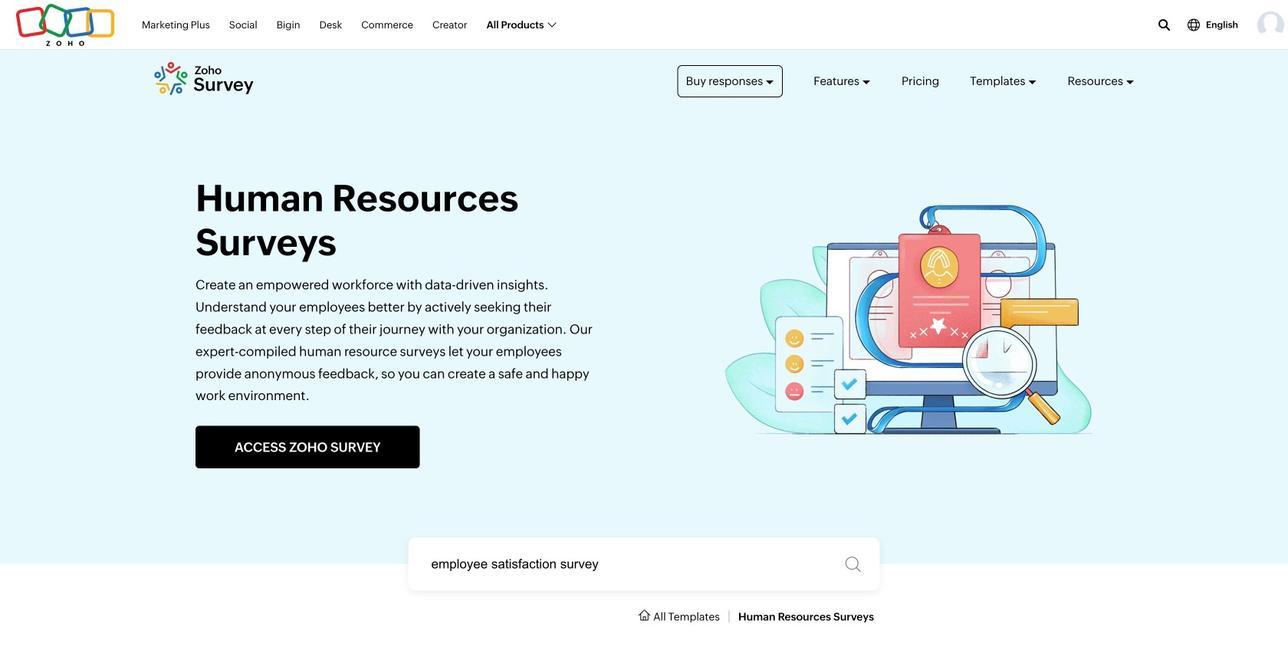 Task type: locate. For each thing, give the bounding box(es) containing it.
human resources surveys image
[[725, 205, 1093, 435]]

Search for a 250+ survey template text field
[[408, 538, 880, 591]]



Task type: describe. For each thing, give the bounding box(es) containing it.
greg robinson image
[[1258, 12, 1285, 38]]

zoho survey logo image
[[153, 62, 254, 96]]



Task type: vqa. For each thing, say whether or not it's contained in the screenshot.
Search For A 250+ Survey Template text box
yes



